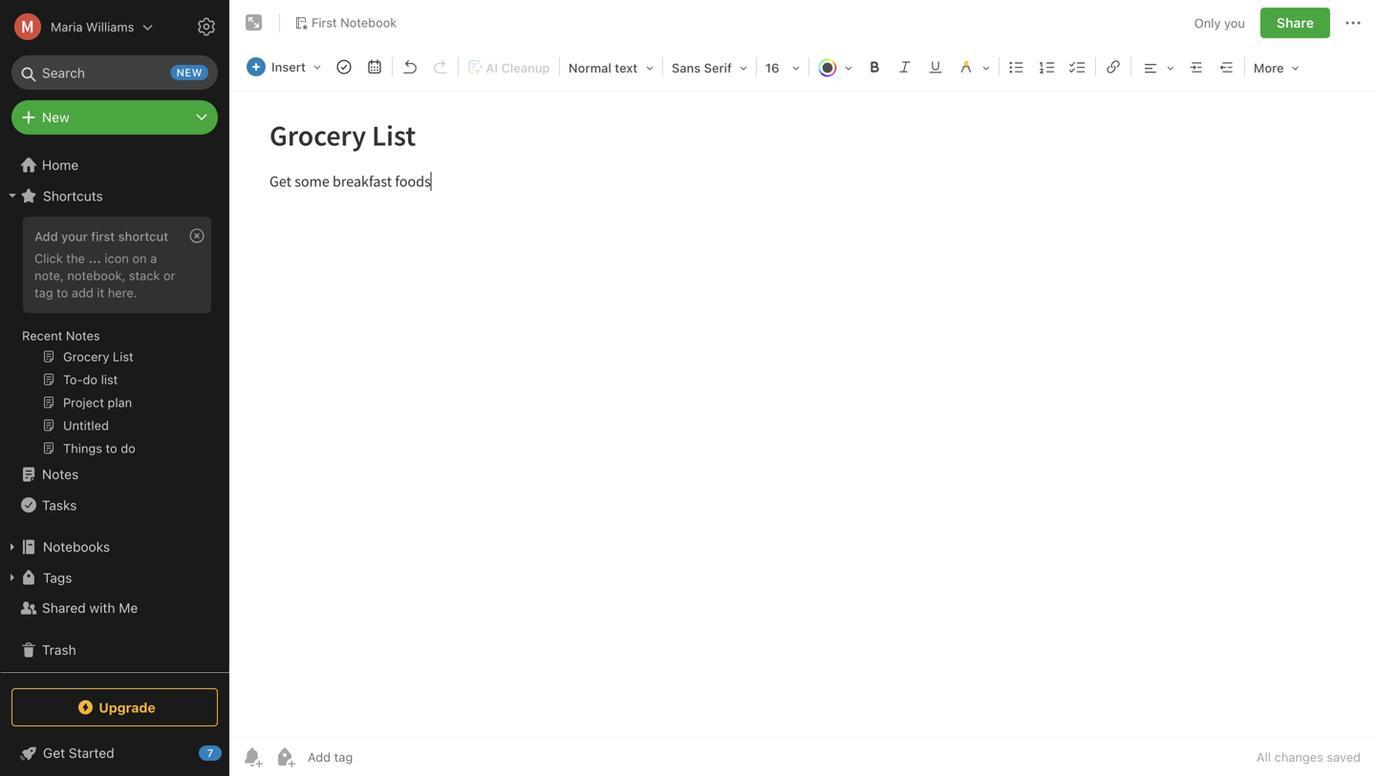Task type: describe. For each thing, give the bounding box(es) containing it.
Account field
[[0, 8, 153, 46]]

add a reminder image
[[241, 746, 264, 769]]

with
[[89, 601, 115, 616]]

expand tags image
[[5, 571, 20, 586]]

first
[[91, 229, 115, 244]]

bold image
[[861, 54, 888, 80]]

trash link
[[0, 635, 221, 666]]

tasks
[[42, 498, 77, 513]]

home
[[42, 157, 79, 173]]

calendar event image
[[361, 54, 388, 80]]

click the ...
[[34, 251, 101, 266]]

expand notebooks image
[[5, 540, 20, 555]]

changes
[[1274, 751, 1323, 765]]

group inside tree
[[0, 211, 221, 467]]

tags button
[[0, 563, 221, 593]]

normal
[[569, 61, 611, 75]]

notes inside group
[[66, 329, 100, 343]]

Font family field
[[665, 54, 754, 81]]

saved
[[1327, 751, 1361, 765]]

notes link
[[0, 460, 221, 490]]

get
[[43, 746, 65, 762]]

more actions image
[[1342, 11, 1365, 34]]

undo image
[[397, 54, 423, 80]]

trash
[[42, 643, 76, 658]]

insert
[[271, 60, 306, 74]]

tag
[[34, 286, 53, 300]]

williams
[[86, 20, 134, 34]]

add
[[72, 286, 93, 300]]

get started
[[43, 746, 114, 762]]

upgrade button
[[11, 689, 218, 727]]

or
[[163, 268, 175, 283]]

notebook,
[[67, 268, 125, 283]]

your
[[61, 229, 88, 244]]

expand note image
[[243, 11, 266, 34]]

a
[[150, 251, 157, 266]]

here.
[[108, 286, 137, 300]]

notebooks
[[43, 539, 110, 555]]

1 vertical spatial notes
[[42, 467, 79, 483]]

first notebook button
[[288, 10, 404, 36]]

all
[[1257, 751, 1271, 765]]

Help and Learning task checklist field
[[0, 739, 229, 769]]

italic image
[[892, 54, 918, 80]]

on
[[132, 251, 147, 266]]

only
[[1194, 16, 1221, 30]]

insert link image
[[1100, 54, 1127, 80]]

home link
[[0, 150, 229, 181]]

only you
[[1194, 16, 1245, 30]]

share button
[[1260, 8, 1330, 38]]

me
[[119, 601, 138, 616]]

Note Editor text field
[[229, 92, 1376, 738]]

shared
[[42, 601, 86, 616]]

shortcuts
[[43, 188, 103, 204]]

icon on a note, notebook, stack or tag to add it here.
[[34, 251, 175, 300]]

it
[[97, 286, 104, 300]]

underline image
[[922, 54, 949, 80]]



Task type: locate. For each thing, give the bounding box(es) containing it.
more
[[1254, 61, 1284, 75]]

sans serif
[[672, 61, 732, 75]]

upgrade
[[99, 700, 155, 716]]

0 vertical spatial notes
[[66, 329, 100, 343]]

tasks button
[[0, 490, 221, 521]]

share
[[1277, 15, 1314, 31]]

More field
[[1247, 54, 1306, 81]]

outdent image
[[1214, 54, 1240, 80]]

new search field
[[25, 55, 208, 90]]

recent notes
[[22, 329, 100, 343]]

numbered list image
[[1034, 54, 1061, 80]]

indent image
[[1183, 54, 1210, 80]]

new button
[[11, 100, 218, 135]]

Highlight field
[[951, 54, 997, 81]]

you
[[1224, 16, 1245, 30]]

notebook
[[340, 15, 397, 30]]

serif
[[704, 61, 732, 75]]

note window element
[[229, 0, 1376, 777]]

the
[[66, 251, 85, 266]]

to
[[57, 286, 68, 300]]

maria williams
[[51, 20, 134, 34]]

icon
[[105, 251, 129, 266]]

7
[[207, 748, 213, 760]]

Heading level field
[[562, 54, 660, 81]]

Add tag field
[[306, 750, 449, 766]]

maria
[[51, 20, 83, 34]]

shortcuts button
[[0, 181, 221, 211]]

settings image
[[195, 15, 218, 38]]

notes right recent
[[66, 329, 100, 343]]

Search text field
[[25, 55, 205, 90]]

group
[[0, 211, 221, 467]]

shared with me link
[[0, 593, 221, 624]]

More actions field
[[1342, 8, 1365, 38]]

tree
[[0, 150, 229, 678]]

new
[[42, 109, 70, 125]]

add
[[34, 229, 58, 244]]

task image
[[331, 54, 357, 80]]

new
[[176, 66, 203, 79]]

16
[[765, 61, 779, 75]]

notes
[[66, 329, 100, 343], [42, 467, 79, 483]]

all changes saved
[[1257, 751, 1361, 765]]

bulleted list image
[[1003, 54, 1030, 80]]

notes up tasks
[[42, 467, 79, 483]]

Alignment field
[[1133, 54, 1181, 81]]

Font color field
[[811, 54, 859, 81]]

group containing add your first shortcut
[[0, 211, 221, 467]]

tags
[[43, 570, 72, 586]]

note,
[[34, 268, 64, 283]]

tree containing home
[[0, 150, 229, 678]]

first
[[312, 15, 337, 30]]

shared with me
[[42, 601, 138, 616]]

add your first shortcut
[[34, 229, 168, 244]]

recent
[[22, 329, 62, 343]]

started
[[69, 746, 114, 762]]

normal text
[[569, 61, 638, 75]]

click
[[34, 251, 63, 266]]

...
[[88, 251, 101, 266]]

Insert field
[[242, 54, 328, 80]]

stack
[[129, 268, 160, 283]]

add tag image
[[273, 746, 296, 769]]

sans
[[672, 61, 701, 75]]

text
[[615, 61, 638, 75]]

checklist image
[[1065, 54, 1091, 80]]

notebooks link
[[0, 532, 221, 563]]

click to collapse image
[[222, 742, 237, 764]]

first notebook
[[312, 15, 397, 30]]

Font size field
[[759, 54, 806, 81]]

shortcut
[[118, 229, 168, 244]]



Task type: vqa. For each thing, say whether or not it's contained in the screenshot.
Recent Notes
yes



